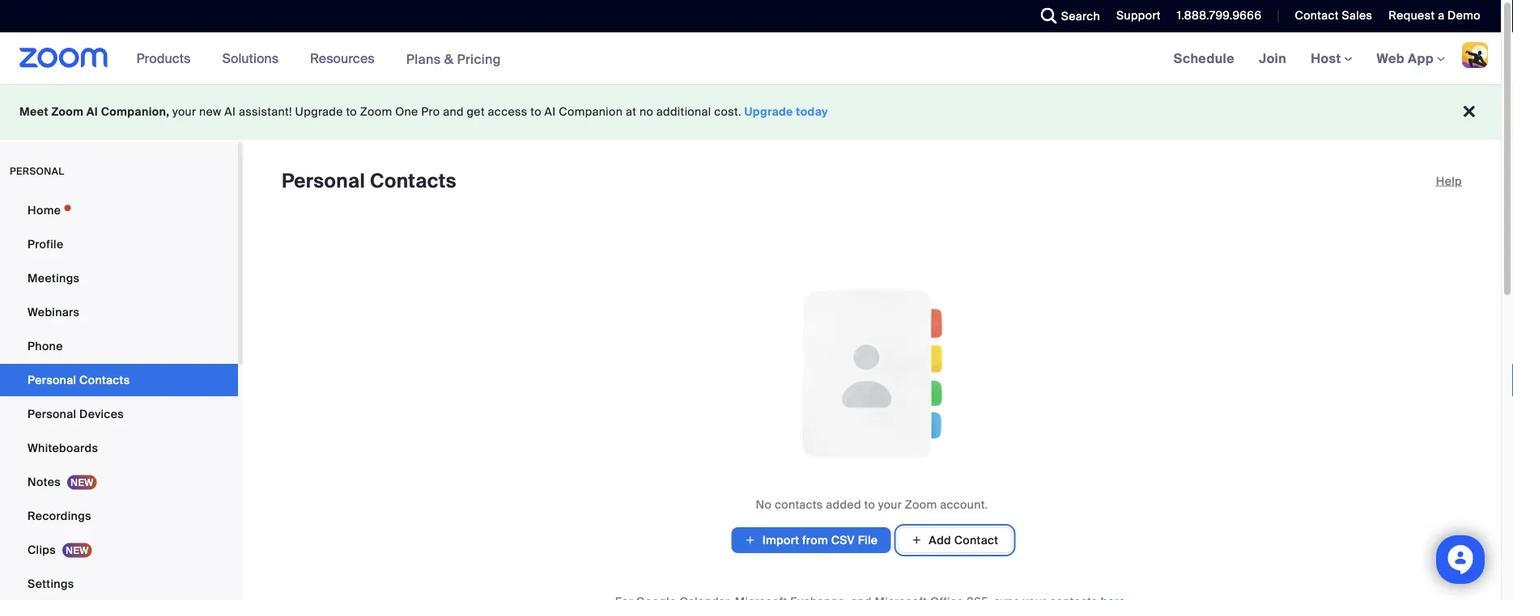 Task type: vqa. For each thing, say whether or not it's contained in the screenshot.
Host dropdown button
yes



Task type: describe. For each thing, give the bounding box(es) containing it.
contact inside button
[[954, 533, 999, 548]]

web app button
[[1377, 50, 1445, 67]]

zoom logo image
[[19, 48, 108, 68]]

resources
[[310, 50, 375, 67]]

personal contacts link
[[0, 364, 238, 397]]

2 upgrade from the left
[[745, 104, 793, 119]]

notes link
[[0, 466, 238, 499]]

profile picture image
[[1462, 42, 1488, 68]]

assistant!
[[239, 104, 292, 119]]

file
[[858, 533, 878, 548]]

help
[[1436, 174, 1462, 189]]

whiteboards link
[[0, 432, 238, 465]]

banner containing products
[[0, 32, 1501, 85]]

recordings
[[28, 509, 91, 524]]

web app
[[1377, 50, 1434, 67]]

csv
[[831, 533, 855, 548]]

meet zoom ai companion, footer
[[0, 84, 1501, 140]]

clips link
[[0, 534, 238, 567]]

0 horizontal spatial to
[[346, 104, 357, 119]]

today
[[796, 104, 828, 119]]

support
[[1117, 8, 1161, 23]]

personal for personal devices link
[[28, 407, 76, 422]]

devices
[[79, 407, 124, 422]]

added
[[826, 498, 861, 513]]

add contact
[[929, 533, 999, 548]]

schedule link
[[1162, 32, 1247, 84]]

join link
[[1247, 32, 1299, 84]]

1 horizontal spatial zoom
[[360, 104, 392, 119]]

webinars link
[[0, 296, 238, 329]]

contacts
[[775, 498, 823, 513]]

add contact button
[[897, 528, 1012, 554]]

upgrade today link
[[745, 104, 828, 119]]

whiteboards
[[28, 441, 98, 456]]

2 horizontal spatial zoom
[[905, 498, 937, 513]]

request a demo
[[1389, 8, 1481, 23]]

personal for personal contacts link
[[28, 373, 76, 388]]

from
[[802, 533, 828, 548]]

new
[[199, 104, 222, 119]]

your for companion,
[[173, 104, 196, 119]]

help link
[[1436, 168, 1462, 194]]

resources button
[[310, 32, 382, 84]]

meetings navigation
[[1162, 32, 1501, 85]]

access
[[488, 104, 528, 119]]

products button
[[137, 32, 198, 84]]

at
[[626, 104, 637, 119]]

companion,
[[101, 104, 169, 119]]

app
[[1408, 50, 1434, 67]]

settings
[[28, 577, 74, 592]]

personal contacts inside "personal menu" menu
[[28, 373, 130, 388]]

plans & pricing
[[406, 50, 501, 67]]

no contacts added to your zoom account.
[[756, 498, 988, 513]]

webinars
[[28, 305, 80, 320]]

meetings link
[[0, 262, 238, 295]]

add image for add
[[911, 534, 922, 548]]

one
[[395, 104, 418, 119]]

clips
[[28, 543, 56, 558]]

settings link
[[0, 568, 238, 601]]

no
[[640, 104, 653, 119]]

0 horizontal spatial zoom
[[51, 104, 84, 119]]

and
[[443, 104, 464, 119]]

3 ai from the left
[[545, 104, 556, 119]]

1 horizontal spatial contact
[[1295, 8, 1339, 23]]

personal menu menu
[[0, 194, 238, 601]]

home
[[28, 203, 61, 218]]

import from csv file
[[762, 533, 878, 548]]



Task type: locate. For each thing, give the bounding box(es) containing it.
support link
[[1104, 0, 1165, 32], [1117, 8, 1161, 23]]

pro
[[421, 104, 440, 119]]

demo
[[1448, 8, 1481, 23]]

ai left companion,
[[86, 104, 98, 119]]

add image inside button
[[911, 534, 922, 548]]

0 horizontal spatial personal contacts
[[28, 373, 130, 388]]

solutions
[[222, 50, 279, 67]]

&
[[444, 50, 454, 67]]

plans
[[406, 50, 441, 67]]

add image inside import from csv file "button"
[[745, 533, 756, 549]]

profile link
[[0, 228, 238, 261]]

0 horizontal spatial ai
[[86, 104, 98, 119]]

1 horizontal spatial ai
[[225, 104, 236, 119]]

meet zoom ai companion, your new ai assistant! upgrade to zoom one pro and get access to ai companion at no additional cost. upgrade today
[[19, 104, 828, 119]]

1 horizontal spatial upgrade
[[745, 104, 793, 119]]

profile
[[28, 237, 64, 252]]

home link
[[0, 194, 238, 227]]

your left new
[[173, 104, 196, 119]]

contact sales
[[1295, 8, 1373, 23]]

to right 'access'
[[531, 104, 542, 119]]

request
[[1389, 8, 1435, 23]]

1 horizontal spatial to
[[531, 104, 542, 119]]

1 horizontal spatial personal contacts
[[282, 169, 457, 194]]

phone link
[[0, 330, 238, 363]]

2 ai from the left
[[225, 104, 236, 119]]

add image left add
[[911, 534, 922, 548]]

personal devices link
[[0, 398, 238, 431]]

0 horizontal spatial contacts
[[79, 373, 130, 388]]

1 vertical spatial contact
[[954, 533, 999, 548]]

0 horizontal spatial contact
[[954, 533, 999, 548]]

1 vertical spatial personal contacts
[[28, 373, 130, 388]]

schedule
[[1174, 50, 1235, 67]]

account.
[[940, 498, 988, 513]]

0 horizontal spatial add image
[[745, 533, 756, 549]]

0 vertical spatial personal contacts
[[282, 169, 457, 194]]

0 vertical spatial contact
[[1295, 8, 1339, 23]]

plans & pricing link
[[406, 50, 501, 67], [406, 50, 501, 67]]

0 vertical spatial personal
[[282, 169, 365, 194]]

0 horizontal spatial upgrade
[[295, 104, 343, 119]]

phone
[[28, 339, 63, 354]]

host
[[1311, 50, 1344, 67]]

to
[[346, 104, 357, 119], [531, 104, 542, 119], [864, 498, 875, 513]]

to right added
[[864, 498, 875, 513]]

2 horizontal spatial to
[[864, 498, 875, 513]]

search button
[[1029, 0, 1104, 32]]

import from csv file button
[[732, 528, 891, 554]]

1 horizontal spatial add image
[[911, 534, 922, 548]]

1 upgrade from the left
[[295, 104, 343, 119]]

add
[[929, 533, 951, 548]]

pricing
[[457, 50, 501, 67]]

ai right new
[[225, 104, 236, 119]]

personal contacts down one
[[282, 169, 457, 194]]

1.888.799.9666 button
[[1165, 0, 1266, 32], [1177, 8, 1262, 23]]

join
[[1259, 50, 1287, 67]]

add image for import
[[745, 533, 756, 549]]

personal
[[282, 169, 365, 194], [28, 373, 76, 388], [28, 407, 76, 422]]

meet
[[19, 104, 48, 119]]

zoom up add
[[905, 498, 937, 513]]

1 ai from the left
[[86, 104, 98, 119]]

to down 'resources' dropdown button
[[346, 104, 357, 119]]

upgrade down product information navigation at the top of the page
[[295, 104, 343, 119]]

add image left "import"
[[745, 533, 756, 549]]

notes
[[28, 475, 61, 490]]

upgrade right cost.
[[745, 104, 793, 119]]

personal contacts up the personal devices
[[28, 373, 130, 388]]

contact left sales
[[1295, 8, 1339, 23]]

sales
[[1342, 8, 1373, 23]]

import
[[762, 533, 799, 548]]

host button
[[1311, 50, 1353, 67]]

contact
[[1295, 8, 1339, 23], [954, 533, 999, 548]]

contacts down one
[[370, 169, 457, 194]]

0 horizontal spatial your
[[173, 104, 196, 119]]

2 vertical spatial personal
[[28, 407, 76, 422]]

your for to
[[878, 498, 902, 513]]

2 horizontal spatial ai
[[545, 104, 556, 119]]

1 vertical spatial personal
[[28, 373, 76, 388]]

contact right add
[[954, 533, 999, 548]]

your inside the "meet zoom ai companion," footer
[[173, 104, 196, 119]]

personal devices
[[28, 407, 124, 422]]

0 vertical spatial your
[[173, 104, 196, 119]]

a
[[1438, 8, 1445, 23]]

personal
[[10, 165, 64, 178]]

contacts
[[370, 169, 457, 194], [79, 373, 130, 388]]

0 vertical spatial contacts
[[370, 169, 457, 194]]

search
[[1061, 9, 1100, 23]]

additional
[[656, 104, 711, 119]]

web
[[1377, 50, 1405, 67]]

ai
[[86, 104, 98, 119], [225, 104, 236, 119], [545, 104, 556, 119]]

1 vertical spatial your
[[878, 498, 902, 513]]

contact sales link
[[1283, 0, 1377, 32], [1295, 8, 1373, 23]]

cost.
[[714, 104, 741, 119]]

personal contacts
[[282, 169, 457, 194], [28, 373, 130, 388]]

1 vertical spatial contacts
[[79, 373, 130, 388]]

companion
[[559, 104, 623, 119]]

recordings link
[[0, 500, 238, 533]]

your
[[173, 104, 196, 119], [878, 498, 902, 513]]

contacts inside "personal menu" menu
[[79, 373, 130, 388]]

your right added
[[878, 498, 902, 513]]

1 horizontal spatial your
[[878, 498, 902, 513]]

1.888.799.9666
[[1177, 8, 1262, 23]]

products
[[137, 50, 191, 67]]

zoom left one
[[360, 104, 392, 119]]

add image
[[745, 533, 756, 549], [911, 534, 922, 548]]

zoom right meet
[[51, 104, 84, 119]]

request a demo link
[[1377, 0, 1501, 32], [1389, 8, 1481, 23]]

1 horizontal spatial contacts
[[370, 169, 457, 194]]

get
[[467, 104, 485, 119]]

solutions button
[[222, 32, 286, 84]]

product information navigation
[[124, 32, 513, 85]]

banner
[[0, 32, 1501, 85]]

meetings
[[28, 271, 80, 286]]

upgrade
[[295, 104, 343, 119], [745, 104, 793, 119]]

ai left companion
[[545, 104, 556, 119]]

contacts up devices
[[79, 373, 130, 388]]

no
[[756, 498, 772, 513]]



